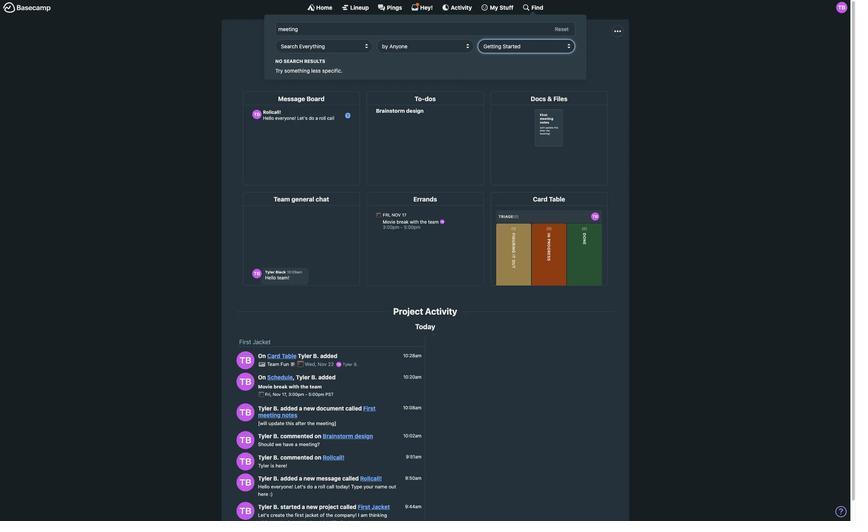Task type: vqa. For each thing, say whether or not it's contained in the screenshot.


Task type: describe. For each thing, give the bounding box(es) containing it.
9:51am
[[406, 455, 422, 460]]

10:20am
[[404, 375, 422, 380]]

is
[[271, 463, 274, 469]]

tyler b. commented on rollcall!
[[258, 454, 345, 461]]

lineup
[[351, 4, 369, 11]]

9:50am element
[[405, 476, 422, 481]]

team
[[267, 362, 279, 368]]

tyler b. added a new document called
[[258, 405, 363, 412]]

find button
[[523, 4, 544, 11]]

rollcall! link for tyler b. commented on
[[323, 454, 345, 461]]

on for brainstorm
[[315, 433, 322, 440]]

-
[[306, 392, 308, 397]]

project
[[394, 306, 423, 317]]

22
[[328, 362, 334, 368]]

1 horizontal spatial nov
[[318, 362, 327, 368]]

9:50am
[[405, 476, 422, 481]]

try something less specific. alert
[[275, 58, 576, 75]]

schedule link
[[267, 374, 293, 381]]

activity link
[[442, 4, 472, 11]]

first for first meeting notes
[[363, 405, 376, 412]]

message
[[317, 476, 341, 482]]

here
[[258, 492, 268, 498]]

1 horizontal spatial first jacket link
[[358, 504, 390, 511]]

hello
[[258, 484, 270, 490]]

jacket inside let's create the first jacket of the company! i am thinking rabits and strips and colors! a lot of colors!
[[305, 513, 319, 519]]

fri,
[[265, 392, 272, 397]]

card
[[267, 353, 281, 360]]

a for message
[[299, 476, 302, 482]]

10:28am element
[[404, 353, 422, 359]]

tyler for tyler b. commented on brainstorm design
[[258, 433, 272, 440]]

today
[[415, 323, 436, 331]]

tyler b. added a new message called rollcall!
[[258, 476, 382, 482]]

find
[[532, 4, 544, 11]]

hey! button
[[411, 3, 433, 11]]

strips inside let's create the first jacket of the company! i am thinking rabits and strips and colors! a lot of colors!
[[282, 520, 295, 522]]

tyler for tyler is here!
[[258, 463, 269, 469]]

tyler black image for tyler b. added
[[236, 352, 254, 370]]

tyler black image for tyler b. commented on rollcall!
[[236, 453, 254, 471]]

search
[[284, 58, 303, 64]]

tyler for tyler b.
[[343, 362, 353, 367]]

card table link
[[267, 353, 297, 360]]

notes
[[282, 412, 298, 419]]

tyler black image for ,       tyler b. added
[[236, 373, 254, 391]]

rabits inside let's create the first jacket of the company! i am thinking rabits and strips and colors! a lot of colors!
[[258, 520, 271, 522]]

i inside first jacket let's create the first jacket of the company! i am thinking rabits and strips and colors! a lot of colors!
[[407, 52, 408, 58]]

tyler up wed, at left
[[298, 353, 312, 360]]

table
[[282, 353, 297, 360]]

have
[[283, 442, 294, 448]]

added up 22
[[320, 353, 338, 360]]

my
[[490, 4, 499, 11]]

stuff
[[500, 4, 514, 11]]

today!
[[336, 484, 350, 490]]

b. up team
[[312, 374, 317, 381]]

am inside let's create the first jacket of the company! i am thinking rabits and strips and colors! a lot of colors!
[[361, 513, 368, 519]]

rabits inside first jacket let's create the first jacket of the company! i am thinking rabits and strips and colors! a lot of colors!
[[443, 52, 458, 58]]

tyler black image for tyler b. commented on brainstorm design
[[236, 432, 254, 450]]

something
[[285, 67, 310, 74]]

tyler black image for tyler b. added a new message called rollcall!
[[236, 474, 254, 492]]

team fun
[[267, 362, 291, 368]]

less
[[311, 67, 321, 74]]

tyler b.
[[342, 362, 358, 367]]

tyler for tyler b. added a new message called rollcall!
[[258, 476, 272, 482]]

tyler is here!
[[258, 463, 287, 469]]

commented for brainstorm design
[[281, 433, 313, 440]]

called for message
[[343, 476, 359, 482]]

meeting]
[[316, 421, 337, 427]]

added down 17,
[[281, 405, 298, 412]]

call
[[327, 484, 335, 490]]

b. for tyler b. started a new project called first jacket
[[274, 504, 279, 511]]

wed,
[[305, 362, 317, 368]]

10:02am element
[[404, 433, 422, 439]]

let's create the first jacket of the company! i am thinking rabits and strips and colors! a lot of colors!
[[258, 513, 387, 522]]

thinking inside let's create the first jacket of the company! i am thinking rabits and strips and colors! a lot of colors!
[[369, 513, 387, 519]]

meeting?
[[299, 442, 320, 448]]

with
[[289, 384, 299, 390]]

first for first jacket let's create the first jacket of the company! i am thinking rabits and strips and colors! a lot of colors!
[[393, 35, 418, 49]]

none reset field inside main "element"
[[552, 25, 573, 34]]

i inside let's create the first jacket of the company! i am thinking rabits and strips and colors! a lot of colors!
[[358, 513, 360, 519]]

a for document
[[299, 405, 302, 412]]

a for project
[[302, 504, 305, 511]]

movie break with the team link
[[258, 384, 322, 390]]

pings button
[[378, 4, 402, 11]]

10:20am element
[[404, 375, 422, 380]]

schedule
[[267, 374, 293, 381]]

[will update this after the meeting]
[[258, 421, 337, 427]]

the inside the movie break with the team fri, nov 17, 3:00pm -     5:00pm pst
[[301, 384, 309, 390]]

specific.
[[322, 67, 343, 74]]

10:28am
[[404, 353, 422, 359]]

out
[[389, 484, 396, 490]]

added down 22
[[319, 374, 336, 381]]

9:44am
[[405, 504, 422, 510]]

my stuff
[[490, 4, 514, 11]]

[will
[[258, 421, 267, 427]]

try
[[275, 67, 283, 74]]

should we have a meeting?
[[258, 442, 320, 448]]

jacket for first jacket let's create the first jacket of the company! i am thinking rabits and strips and colors! a lot of colors!
[[420, 35, 458, 49]]

strips inside first jacket let's create the first jacket of the company! i am thinking rabits and strips and colors! a lot of colors!
[[472, 52, 487, 58]]

tyler b. commented on brainstorm design
[[258, 433, 373, 440]]

meeting
[[258, 412, 281, 419]]

tyler black image for tyler b. started a new project called first jacket
[[236, 503, 254, 521]]

switch accounts image
[[3, 2, 51, 14]]

results
[[304, 58, 326, 64]]

document
[[317, 405, 344, 412]]

your
[[364, 484, 374, 490]]

1 horizontal spatial jacket
[[372, 504, 390, 511]]

started
[[281, 504, 301, 511]]

b. for tyler b.
[[354, 362, 358, 367]]

b. for tyler b. commented on rollcall!
[[274, 454, 279, 461]]



Task type: locate. For each thing, give the bounding box(es) containing it.
project activity
[[394, 306, 458, 317]]

here!
[[276, 463, 287, 469]]

0 vertical spatial am
[[410, 52, 418, 58]]

9:44am element
[[405, 504, 422, 510]]

people on this project element
[[441, 59, 462, 83]]

1 vertical spatial on
[[315, 454, 322, 461]]

tyler black image
[[336, 362, 342, 368], [236, 404, 254, 422], [236, 432, 254, 450], [236, 453, 254, 471], [236, 503, 254, 521]]

0 vertical spatial a
[[520, 52, 524, 58]]

first jacket link
[[239, 339, 271, 346], [358, 504, 390, 511]]

1 on from the top
[[258, 353, 266, 360]]

company! inside let's create the first jacket of the company! i am thinking rabits and strips and colors! a lot of colors!
[[335, 513, 357, 519]]

0 vertical spatial rollcall! link
[[323, 454, 345, 461]]

0 vertical spatial thinking
[[420, 52, 441, 58]]

0 vertical spatial rollcall!
[[323, 454, 345, 461]]

1 vertical spatial thinking
[[369, 513, 387, 519]]

0 vertical spatial new
[[304, 405, 315, 412]]

let's for first
[[287, 52, 301, 58]]

9:51am element
[[406, 455, 422, 460]]

1 vertical spatial i
[[358, 513, 360, 519]]

,
[[293, 374, 295, 381]]

rabits
[[443, 52, 458, 58], [258, 520, 271, 522]]

0 horizontal spatial i
[[358, 513, 360, 519]]

0 vertical spatial on
[[258, 353, 266, 360]]

1 horizontal spatial thinking
[[420, 52, 441, 58]]

None reset field
[[552, 25, 573, 34]]

0 horizontal spatial rabits
[[258, 520, 271, 522]]

strips
[[472, 52, 487, 58], [282, 520, 295, 522]]

and
[[460, 52, 470, 58], [488, 52, 498, 58], [272, 520, 281, 522], [296, 520, 305, 522]]

1 horizontal spatial am
[[410, 52, 418, 58]]

b. for tyler b. added a new document called
[[274, 405, 279, 412]]

0 vertical spatial rabits
[[443, 52, 458, 58]]

create down started
[[271, 513, 285, 519]]

2 vertical spatial called
[[340, 504, 357, 511]]

i down type
[[358, 513, 360, 519]]

home link
[[307, 4, 333, 11]]

called right project
[[340, 504, 357, 511]]

let's inside hello everyone! let's do a roll call today! type your name out here :)
[[295, 484, 306, 490]]

0 horizontal spatial company!
[[335, 513, 357, 519]]

1 vertical spatial lot
[[327, 520, 337, 522]]

added
[[320, 353, 338, 360], [319, 374, 336, 381], [281, 405, 298, 412], [281, 476, 298, 482]]

Search for… search field
[[275, 22, 576, 36]]

let's down 'here'
[[258, 513, 269, 519]]

first meeting notes
[[258, 405, 376, 419]]

on left card
[[258, 353, 266, 360]]

am down your
[[361, 513, 368, 519]]

1 horizontal spatial rollcall! link
[[360, 476, 382, 482]]

1 vertical spatial jacket
[[305, 513, 319, 519]]

0 horizontal spatial strips
[[282, 520, 295, 522]]

0 vertical spatial create
[[302, 52, 319, 58]]

1 horizontal spatial jacket
[[343, 52, 360, 58]]

on for on card table tyler b. added
[[258, 353, 266, 360]]

company!
[[379, 52, 405, 58], [335, 513, 357, 519]]

rollcall! up your
[[360, 476, 382, 482]]

b. up "everyone!"
[[274, 476, 279, 482]]

movie break with the team fri, nov 17, 3:00pm -     5:00pm pst
[[258, 384, 334, 397]]

nov inside the movie break with the team fri, nov 17, 3:00pm -     5:00pm pst
[[273, 392, 281, 397]]

0 horizontal spatial rollcall! link
[[323, 454, 345, 461]]

commented up 'should we have a meeting?'
[[281, 433, 313, 440]]

2 vertical spatial let's
[[258, 513, 269, 519]]

0 horizontal spatial nov
[[273, 392, 281, 397]]

0 vertical spatial activity
[[451, 4, 472, 11]]

3:00pm
[[289, 392, 304, 397]]

activity up today
[[425, 306, 458, 317]]

activity left my
[[451, 4, 472, 11]]

0 vertical spatial called
[[346, 405, 362, 412]]

1 vertical spatial new
[[304, 476, 315, 482]]

1 horizontal spatial strips
[[472, 52, 487, 58]]

:)
[[270, 492, 273, 498]]

rollcall! link down brainstorm on the bottom left
[[323, 454, 345, 461]]

tyler for tyler b. commented on rollcall!
[[258, 454, 272, 461]]

1 horizontal spatial lot
[[525, 52, 537, 58]]

commented for rollcall!
[[281, 454, 313, 461]]

company! inside first jacket let's create the first jacket of the company! i am thinking rabits and strips and colors! a lot of colors!
[[379, 52, 405, 58]]

tyler down 'here'
[[258, 504, 272, 511]]

pst
[[326, 392, 334, 397]]

update
[[269, 421, 285, 427]]

home
[[316, 4, 333, 11]]

tyler
[[298, 353, 312, 360], [343, 362, 353, 367], [296, 374, 310, 381], [258, 405, 272, 412], [258, 433, 272, 440], [258, 454, 272, 461], [258, 463, 269, 469], [258, 476, 272, 482], [258, 504, 272, 511]]

new
[[304, 405, 315, 412], [304, 476, 315, 482], [307, 504, 318, 511]]

0 horizontal spatial lot
[[327, 520, 337, 522]]

lot
[[525, 52, 537, 58], [327, 520, 337, 522]]

tyler up hello
[[258, 476, 272, 482]]

jacket for first jacket
[[253, 339, 271, 346]]

jacket up try something less specific. alert
[[420, 35, 458, 49]]

1 vertical spatial strips
[[282, 520, 295, 522]]

a
[[520, 52, 524, 58], [323, 520, 326, 522]]

1 horizontal spatial company!
[[379, 52, 405, 58]]

0 horizontal spatial first jacket link
[[239, 339, 271, 346]]

b. up wed, nov 22
[[313, 353, 319, 360]]

no search results try something less specific.
[[275, 58, 343, 74]]

let's inside first jacket let's create the first jacket of the company! i am thinking rabits and strips and colors! a lot of colors!
[[287, 52, 301, 58]]

1 vertical spatial first
[[295, 513, 304, 519]]

let's for hello
[[295, 484, 306, 490]]

let's left the do on the left bottom of page
[[295, 484, 306, 490]]

a right notes
[[299, 405, 302, 412]]

design
[[355, 433, 373, 440]]

of
[[361, 52, 367, 58], [538, 52, 544, 58], [320, 513, 325, 519], [338, 520, 343, 522]]

0 horizontal spatial a
[[323, 520, 326, 522]]

called right document
[[346, 405, 362, 412]]

first down started
[[295, 513, 304, 519]]

5:00pm
[[309, 392, 324, 397]]

tyler b. started a new project called first jacket
[[258, 504, 390, 511]]

called up type
[[343, 476, 359, 482]]

0 vertical spatial jacket
[[420, 35, 458, 49]]

1 horizontal spatial rollcall!
[[360, 476, 382, 482]]

0 vertical spatial i
[[407, 52, 408, 58]]

thinking inside first jacket let's create the first jacket of the company! i am thinking rabits and strips and colors! a lot of colors!
[[420, 52, 441, 58]]

let's inside let's create the first jacket of the company! i am thinking rabits and strips and colors! a lot of colors!
[[258, 513, 269, 519]]

jacket down name
[[372, 504, 390, 511]]

let's up search at the left top of page
[[287, 52, 301, 58]]

first meeting notes link
[[258, 405, 376, 419]]

0 vertical spatial lot
[[525, 52, 537, 58]]

tyler for tyler b. started a new project called first jacket
[[258, 504, 272, 511]]

new for message
[[304, 476, 315, 482]]

commented
[[281, 433, 313, 440], [281, 454, 313, 461]]

1 vertical spatial create
[[271, 513, 285, 519]]

b. left started
[[274, 504, 279, 511]]

first
[[331, 52, 342, 58], [295, 513, 304, 519]]

a inside first jacket let's create the first jacket of the company! i am thinking rabits and strips and colors! a lot of colors!
[[520, 52, 524, 58]]

first inside first jacket let's create the first jacket of the company! i am thinking rabits and strips and colors! a lot of colors!
[[393, 35, 418, 49]]

1 vertical spatial commented
[[281, 454, 313, 461]]

am inside first jacket let's create the first jacket of the company! i am thinking rabits and strips and colors! a lot of colors!
[[410, 52, 418, 58]]

nov
[[318, 362, 327, 368], [273, 392, 281, 397]]

2 on from the top
[[258, 374, 266, 381]]

pings
[[387, 4, 402, 11]]

b. right 22
[[354, 362, 358, 367]]

rollcall! link for tyler b. added a new message called
[[360, 476, 382, 482]]

tyler for tyler b. added a new document called
[[258, 405, 272, 412]]

1 vertical spatial rollcall! link
[[360, 476, 382, 482]]

jacket
[[343, 52, 360, 58], [305, 513, 319, 519]]

0 vertical spatial nov
[[318, 362, 327, 368]]

on card table tyler b. added
[[258, 353, 338, 360]]

1 horizontal spatial i
[[407, 52, 408, 58]]

0 vertical spatial strips
[[472, 52, 487, 58]]

thinking down name
[[369, 513, 387, 519]]

wed, nov 22
[[305, 362, 336, 368]]

jacket
[[420, 35, 458, 49], [253, 339, 271, 346], [372, 504, 390, 511]]

2 vertical spatial jacket
[[372, 504, 390, 511]]

0 horizontal spatial jacket
[[253, 339, 271, 346]]

0 horizontal spatial create
[[271, 513, 285, 519]]

2 horizontal spatial jacket
[[420, 35, 458, 49]]

rollcall! down brainstorm on the bottom left
[[323, 454, 345, 461]]

a down tyler b. commented on rollcall!
[[299, 476, 302, 482]]

tyler black image
[[837, 2, 848, 13], [236, 352, 254, 370], [236, 373, 254, 391], [236, 474, 254, 492]]

called for document
[[346, 405, 362, 412]]

1 vertical spatial let's
[[295, 484, 306, 490]]

0 horizontal spatial thinking
[[369, 513, 387, 519]]

1 vertical spatial company!
[[335, 513, 357, 519]]

1 vertical spatial am
[[361, 513, 368, 519]]

a inside let's create the first jacket of the company! i am thinking rabits and strips and colors! a lot of colors!
[[323, 520, 326, 522]]

a right have
[[295, 442, 298, 448]]

no
[[275, 58, 283, 64]]

1 on from the top
[[315, 433, 322, 440]]

1 horizontal spatial a
[[520, 52, 524, 58]]

main element
[[0, 0, 851, 80]]

i
[[407, 52, 408, 58], [358, 513, 360, 519]]

create
[[302, 52, 319, 58], [271, 513, 285, 519]]

10:02am
[[404, 433, 422, 439]]

break
[[274, 384, 288, 390]]

0 horizontal spatial first
[[295, 513, 304, 519]]

thinking
[[420, 52, 441, 58], [369, 513, 387, 519]]

brainstorm design link
[[323, 433, 373, 440]]

1 vertical spatial jacket
[[253, 339, 271, 346]]

1 horizontal spatial rabits
[[443, 52, 458, 58]]

fun
[[281, 362, 289, 368]]

2 vertical spatial new
[[307, 504, 318, 511]]

first jacket
[[239, 339, 271, 346]]

let's
[[287, 52, 301, 58], [295, 484, 306, 490], [258, 513, 269, 519]]

0 horizontal spatial rollcall!
[[323, 454, 345, 461]]

first jacket let's create the first jacket of the company! i am thinking rabits and strips and colors! a lot of colors!
[[287, 35, 564, 58]]

0 horizontal spatial am
[[361, 513, 368, 519]]

this
[[286, 421, 294, 427]]

b. up update
[[274, 405, 279, 412]]

0 vertical spatial commented
[[281, 433, 313, 440]]

1 commented from the top
[[281, 433, 313, 440]]

1 vertical spatial rollcall!
[[360, 476, 382, 482]]

tyler up should
[[258, 433, 272, 440]]

rabits up people on this project element
[[443, 52, 458, 58]]

1 horizontal spatial create
[[302, 52, 319, 58]]

create up "results"
[[302, 52, 319, 58]]

called for project
[[340, 504, 357, 511]]

project
[[319, 504, 339, 511]]

jacket up card
[[253, 339, 271, 346]]

new down - at the left bottom of page
[[304, 405, 315, 412]]

i down search for… search box
[[407, 52, 408, 58]]

on
[[258, 353, 266, 360], [258, 374, 266, 381]]

17,
[[282, 392, 287, 397]]

new for document
[[304, 405, 315, 412]]

1 vertical spatial on
[[258, 374, 266, 381]]

after
[[296, 421, 306, 427]]

10:08am element
[[403, 406, 422, 411]]

1 vertical spatial rabits
[[258, 520, 271, 522]]

new up let's create the first jacket of the company! i am thinking rabits and strips and colors! a lot of colors!
[[307, 504, 318, 511]]

first inside let's create the first jacket of the company! i am thinking rabits and strips and colors! a lot of colors!
[[295, 513, 304, 519]]

nov left 17,
[[273, 392, 281, 397]]

should
[[258, 442, 274, 448]]

activity
[[451, 4, 472, 11], [425, 306, 458, 317]]

1 horizontal spatial first
[[331, 52, 342, 58]]

on up the meeting?
[[315, 433, 322, 440]]

b. for tyler b. added a new message called rollcall!
[[274, 476, 279, 482]]

on down the meeting?
[[315, 454, 322, 461]]

tyler down fri,
[[258, 405, 272, 412]]

brainstorm
[[323, 433, 353, 440]]

0 vertical spatial jacket
[[343, 52, 360, 58]]

b. up tyler is here!
[[274, 454, 279, 461]]

new up the do on the left bottom of page
[[304, 476, 315, 482]]

0 vertical spatial company!
[[379, 52, 405, 58]]

called
[[346, 405, 362, 412], [343, 476, 359, 482], [340, 504, 357, 511]]

1 vertical spatial called
[[343, 476, 359, 482]]

b. up we
[[274, 433, 279, 440]]

commented down 'should we have a meeting?'
[[281, 454, 313, 461]]

we
[[275, 442, 282, 448]]

tyler left is
[[258, 463, 269, 469]]

type
[[351, 484, 362, 490]]

first for first jacket
[[239, 339, 251, 346]]

jacket inside first jacket let's create the first jacket of the company! i am thinking rabits and strips and colors! a lot of colors!
[[343, 52, 360, 58]]

b. for tyler b. commented on brainstorm design
[[274, 433, 279, 440]]

0 vertical spatial first
[[331, 52, 342, 58]]

on for rollcall!
[[315, 454, 322, 461]]

jacket inside first jacket let's create the first jacket of the company! i am thinking rabits and strips and colors! a lot of colors!
[[420, 35, 458, 49]]

lot inside first jacket let's create the first jacket of the company! i am thinking rabits and strips and colors! a lot of colors!
[[525, 52, 537, 58]]

1 vertical spatial a
[[323, 520, 326, 522]]

on schedule ,       tyler b. added
[[258, 374, 336, 381]]

first up specific.
[[331, 52, 342, 58]]

0 vertical spatial first jacket link
[[239, 339, 271, 346]]

team
[[310, 384, 322, 390]]

create inside first jacket let's create the first jacket of the company! i am thinking rabits and strips and colors! a lot of colors!
[[302, 52, 319, 58]]

name
[[375, 484, 388, 490]]

lineup link
[[342, 4, 369, 11]]

1 vertical spatial first jacket link
[[358, 504, 390, 511]]

everyone!
[[271, 484, 293, 490]]

movie
[[258, 384, 273, 390]]

activity inside main "element"
[[451, 4, 472, 11]]

am
[[410, 52, 418, 58], [361, 513, 368, 519]]

0 vertical spatial on
[[315, 433, 322, 440]]

2 commented from the top
[[281, 454, 313, 461]]

on for on schedule ,       tyler b. added
[[258, 374, 266, 381]]

0 vertical spatial let's
[[287, 52, 301, 58]]

tyler right ,
[[296, 374, 310, 381]]

on up movie
[[258, 374, 266, 381]]

tyler up is
[[258, 454, 272, 461]]

added up "everyone!"
[[281, 476, 298, 482]]

1 vertical spatial activity
[[425, 306, 458, 317]]

nov left 22
[[318, 362, 327, 368]]

rollcall! link up your
[[360, 476, 382, 482]]

am down search for… search box
[[410, 52, 418, 58]]

hey!
[[420, 4, 433, 11]]

2 on from the top
[[315, 454, 322, 461]]

10:08am
[[403, 406, 422, 411]]

0 horizontal spatial jacket
[[305, 513, 319, 519]]

do
[[307, 484, 313, 490]]

first inside 'first meeting notes'
[[363, 405, 376, 412]]

thinking up people on this project element
[[420, 52, 441, 58]]

on
[[315, 433, 322, 440], [315, 454, 322, 461]]

first jacket link up card
[[239, 339, 271, 346]]

tyler right 22
[[343, 362, 353, 367]]

create inside let's create the first jacket of the company! i am thinking rabits and strips and colors! a lot of colors!
[[271, 513, 285, 519]]

a right the do on the left bottom of page
[[314, 484, 317, 490]]

first jacket link down your
[[358, 504, 390, 511]]

first inside first jacket let's create the first jacket of the company! i am thinking rabits and strips and colors! a lot of colors!
[[331, 52, 342, 58]]

lot inside let's create the first jacket of the company! i am thinking rabits and strips and colors! a lot of colors!
[[327, 520, 337, 522]]

tyler black image inside main "element"
[[837, 2, 848, 13]]

rabits down 'here'
[[258, 520, 271, 522]]

my stuff button
[[481, 4, 514, 11]]

a right started
[[302, 504, 305, 511]]

1 vertical spatial nov
[[273, 392, 281, 397]]

new for project
[[307, 504, 318, 511]]

a inside hello everyone! let's do a roll call today! type your name out here :)
[[314, 484, 317, 490]]



